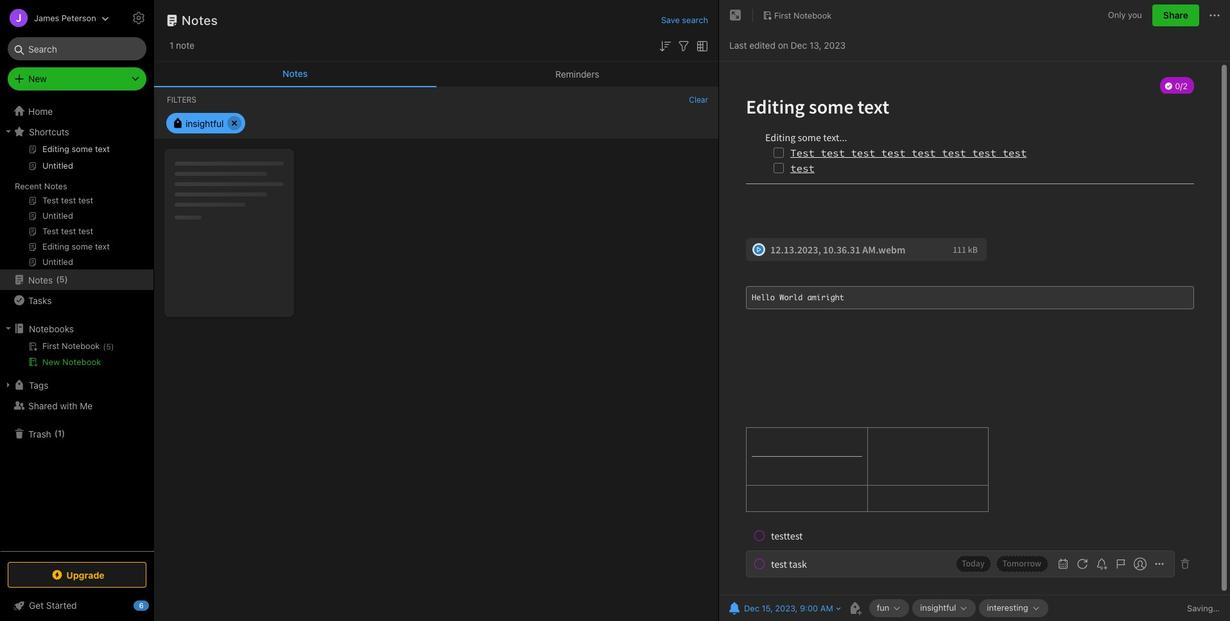 Task type: describe. For each thing, give the bounding box(es) containing it.
( for trash
[[54, 428, 58, 439]]

reminders
[[555, 68, 599, 79]]

( inside new notebook group
[[103, 342, 106, 352]]

fun button
[[869, 600, 909, 618]]

tasks button
[[0, 290, 153, 311]]

insightful Tag actions field
[[956, 604, 968, 613]]

new notebook
[[42, 357, 101, 367]]

tree containing home
[[0, 101, 154, 551]]

search
[[682, 15, 708, 25]]

you
[[1128, 10, 1142, 20]]

1 note
[[169, 40, 194, 51]]

add filters image
[[676, 38, 691, 54]]

dec 15, 2023, 9:00 am button
[[725, 600, 834, 618]]

insightful inside note window element
[[920, 603, 956, 613]]

recent
[[15, 181, 42, 191]]

with
[[60, 400, 77, 411]]

( for notes
[[56, 274, 59, 285]]

save
[[661, 15, 680, 25]]

View options field
[[691, 37, 710, 54]]

clear button
[[689, 95, 708, 105]]

note
[[176, 40, 194, 51]]

Add tag field
[[1051, 603, 1148, 614]]

0 vertical spatial dec
[[791, 39, 807, 50]]

0 vertical spatial insightful
[[186, 118, 224, 129]]

james peterson
[[34, 13, 96, 23]]

me
[[80, 400, 93, 411]]

new for new notebook
[[42, 357, 60, 367]]

Edit reminder field
[[725, 600, 842, 618]]

shortcuts button
[[0, 121, 153, 142]]

recent notes
[[15, 181, 67, 191]]

new notebook button
[[0, 354, 153, 370]]

new notebook group
[[0, 339, 153, 375]]

Add filters field
[[676, 37, 691, 54]]

click to collapse image
[[149, 598, 159, 613]]

1 inside trash ( 1 )
[[58, 428, 62, 439]]

0 horizontal spatial insightful button
[[166, 113, 245, 134]]

only you
[[1108, 10, 1142, 20]]

( 5 )
[[103, 342, 114, 352]]

) inside new notebook group
[[111, 342, 114, 352]]

first notebook
[[774, 10, 832, 20]]

home link
[[0, 101, 154, 121]]

interesting button
[[979, 600, 1048, 618]]

new button
[[8, 67, 146, 91]]

fun Tag actions field
[[889, 604, 902, 613]]

tags
[[29, 380, 48, 391]]

add tag image
[[847, 601, 863, 616]]

notes button
[[154, 62, 436, 87]]

expand note image
[[728, 8, 743, 23]]

home
[[28, 106, 53, 117]]

Search text field
[[17, 37, 137, 60]]

trash
[[28, 429, 51, 439]]

trash ( 1 )
[[28, 428, 65, 439]]

save search
[[661, 15, 708, 25]]

share
[[1163, 10, 1188, 21]]

Account field
[[0, 5, 109, 31]]

notes ( 5 )
[[28, 274, 68, 285]]

last
[[729, 39, 747, 50]]

shared
[[28, 400, 58, 411]]



Task type: vqa. For each thing, say whether or not it's contained in the screenshot.
'Trash' link
no



Task type: locate. For each thing, give the bounding box(es) containing it.
first
[[774, 10, 791, 20]]

Note Editor text field
[[719, 62, 1230, 595]]

0 vertical spatial )
[[65, 274, 68, 285]]

tab list
[[154, 62, 718, 87]]

shortcuts
[[29, 126, 69, 137]]

settings image
[[131, 10, 146, 26]]

0 vertical spatial 5
[[59, 274, 65, 285]]

1 vertical spatial notebook
[[62, 357, 101, 367]]

Help and Learning task checklist field
[[0, 596, 154, 616]]

2 vertical spatial (
[[54, 428, 58, 439]]

new inside button
[[42, 357, 60, 367]]

upgrade button
[[8, 562, 146, 588]]

) for notes
[[65, 274, 68, 285]]

new
[[28, 73, 47, 84], [42, 357, 60, 367]]

1 horizontal spatial 5
[[106, 342, 111, 352]]

insightful button right 'fun tag actions' field
[[913, 600, 976, 618]]

last edited on dec 13, 2023
[[729, 39, 846, 50]]

saving…
[[1187, 603, 1220, 614]]

( right trash
[[54, 428, 58, 439]]

notes
[[182, 13, 218, 28], [283, 68, 308, 79], [44, 181, 67, 191], [28, 274, 53, 285]]

1 vertical spatial insightful button
[[913, 600, 976, 618]]

shared with me link
[[0, 395, 153, 416]]

notebook
[[794, 10, 832, 20], [62, 357, 101, 367]]

0 horizontal spatial 5
[[59, 274, 65, 285]]

expand notebooks image
[[3, 324, 13, 334]]

6
[[139, 602, 144, 610]]

) up new notebook button
[[111, 342, 114, 352]]

) up tasks button
[[65, 274, 68, 285]]

0 horizontal spatial notebook
[[62, 357, 101, 367]]

notebook up tags button
[[62, 357, 101, 367]]

insightful
[[186, 118, 224, 129], [920, 603, 956, 613]]

insightful button
[[166, 113, 245, 134], [913, 600, 976, 618]]

0 horizontal spatial insightful
[[186, 118, 224, 129]]

clear
[[689, 95, 708, 105]]

5 inside notes ( 5 )
[[59, 274, 65, 285]]

( inside notes ( 5 )
[[56, 274, 59, 285]]

edited
[[749, 39, 776, 50]]

)
[[65, 274, 68, 285], [111, 342, 114, 352], [62, 428, 65, 439]]

new inside popup button
[[28, 73, 47, 84]]

new for new
[[28, 73, 47, 84]]

( inside trash ( 1 )
[[54, 428, 58, 439]]

2023,
[[775, 603, 798, 614]]

new up tags
[[42, 357, 60, 367]]

1 horizontal spatial notebook
[[794, 10, 832, 20]]

new up home
[[28, 73, 47, 84]]

notebook for first notebook
[[794, 10, 832, 20]]

notes inside button
[[283, 68, 308, 79]]

dec 15, 2023, 9:00 am
[[744, 603, 833, 614]]

More actions field
[[1207, 5, 1222, 26]]

share button
[[1152, 4, 1199, 26]]

recent notes group
[[0, 142, 153, 275]]

dec
[[791, 39, 807, 50], [744, 603, 759, 614]]

) right trash
[[62, 428, 65, 439]]

0 vertical spatial insightful button
[[166, 113, 245, 134]]

started
[[46, 600, 77, 611]]

expand tags image
[[3, 380, 13, 390]]

1 horizontal spatial insightful
[[920, 603, 956, 613]]

0 vertical spatial 1
[[169, 40, 174, 51]]

notebooks link
[[0, 318, 153, 339]]

1 right trash
[[58, 428, 62, 439]]

0 vertical spatial notebook
[[794, 10, 832, 20]]

5 up new notebook button
[[106, 342, 111, 352]]

tab list containing notes
[[154, 62, 718, 87]]

1 vertical spatial 1
[[58, 428, 62, 439]]

dec left 15,
[[744, 603, 759, 614]]

note window element
[[719, 0, 1230, 621]]

save search button
[[661, 14, 708, 27]]

1
[[169, 40, 174, 51], [58, 428, 62, 439]]

notebook inside note window element
[[794, 10, 832, 20]]

(
[[56, 274, 59, 285], [103, 342, 106, 352], [54, 428, 58, 439]]

filters
[[167, 95, 196, 105]]

interesting Tag actions field
[[1028, 604, 1041, 613]]

only
[[1108, 10, 1126, 20]]

1 vertical spatial (
[[103, 342, 106, 352]]

1 horizontal spatial dec
[[791, 39, 807, 50]]

notes inside notes ( 5 )
[[28, 274, 53, 285]]

None search field
[[17, 37, 137, 60]]

tasks
[[28, 295, 52, 306]]

) inside trash ( 1 )
[[62, 428, 65, 439]]

notebook right the first
[[794, 10, 832, 20]]

5 up tasks button
[[59, 274, 65, 285]]

( up tasks button
[[56, 274, 59, 285]]

5
[[59, 274, 65, 285], [106, 342, 111, 352]]

get
[[29, 600, 44, 611]]

insightful button down filters
[[166, 113, 245, 134]]

0 horizontal spatial 1
[[58, 428, 62, 439]]

notebook for new notebook
[[62, 357, 101, 367]]

2023
[[824, 39, 846, 50]]

tags button
[[0, 375, 153, 395]]

9:00
[[800, 603, 818, 614]]

1 vertical spatial insightful
[[920, 603, 956, 613]]

15,
[[762, 603, 773, 614]]

reminders button
[[436, 62, 718, 87]]

fun
[[877, 603, 889, 613]]

2 vertical spatial )
[[62, 428, 65, 439]]

( up new notebook button
[[103, 342, 106, 352]]

Sort options field
[[657, 37, 673, 54]]

shared with me
[[28, 400, 93, 411]]

1 vertical spatial new
[[42, 357, 60, 367]]

notes inside group
[[44, 181, 67, 191]]

0 vertical spatial (
[[56, 274, 59, 285]]

13,
[[810, 39, 821, 50]]

upgrade
[[66, 570, 104, 581]]

peterson
[[62, 13, 96, 23]]

interesting
[[987, 603, 1028, 613]]

dec inside popup button
[[744, 603, 759, 614]]

1 vertical spatial )
[[111, 342, 114, 352]]

0 vertical spatial new
[[28, 73, 47, 84]]

insightful down filters
[[186, 118, 224, 129]]

1 horizontal spatial 1
[[169, 40, 174, 51]]

notebook inside group
[[62, 357, 101, 367]]

more actions image
[[1207, 8, 1222, 23]]

) inside notes ( 5 )
[[65, 274, 68, 285]]

1 horizontal spatial insightful button
[[913, 600, 976, 618]]

first notebook button
[[758, 6, 836, 24]]

1 vertical spatial 5
[[106, 342, 111, 352]]

0 horizontal spatial dec
[[744, 603, 759, 614]]

james
[[34, 13, 59, 23]]

get started
[[29, 600, 77, 611]]

1 left note
[[169, 40, 174, 51]]

tree
[[0, 101, 154, 551]]

insightful right 'fun tag actions' field
[[920, 603, 956, 613]]

notebooks
[[29, 323, 74, 334]]

1 vertical spatial dec
[[744, 603, 759, 614]]

5 inside new notebook group
[[106, 342, 111, 352]]

) for trash
[[62, 428, 65, 439]]

on
[[778, 39, 788, 50]]

am
[[820, 603, 833, 614]]

dec right on
[[791, 39, 807, 50]]



